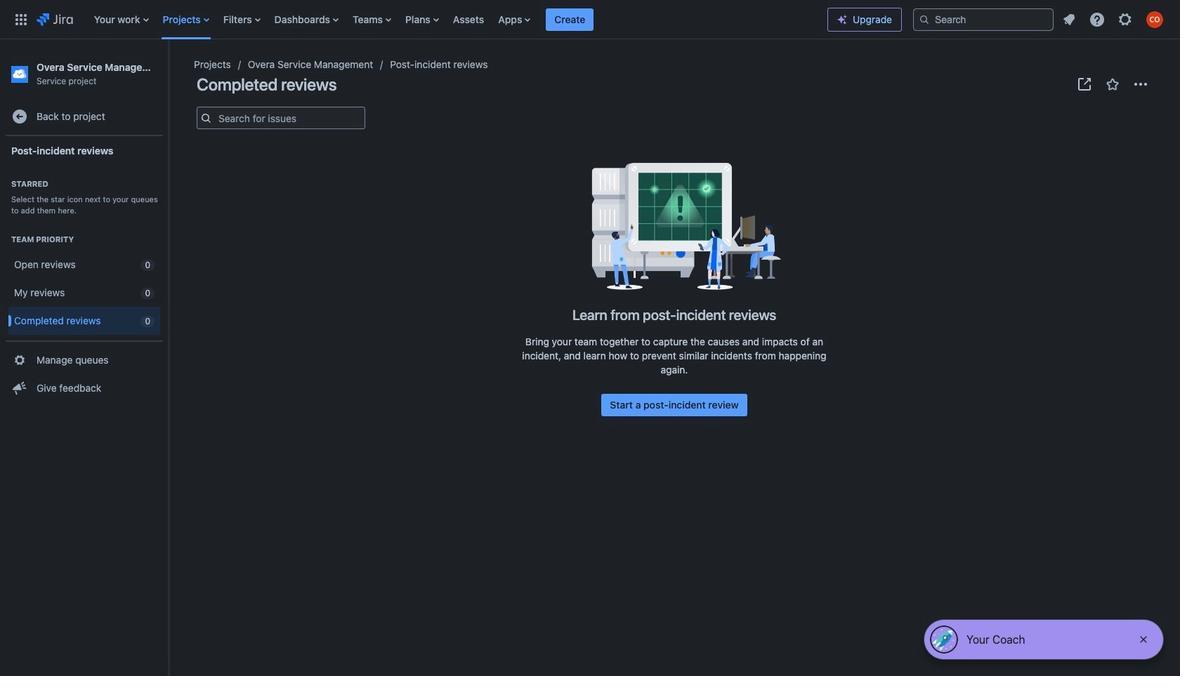 Task type: describe. For each thing, give the bounding box(es) containing it.
team priority group
[[6, 220, 163, 341]]

heading for team priority group
[[6, 234, 163, 245]]

Search for issues field
[[214, 108, 365, 128]]

close image
[[1138, 634, 1149, 646]]

Search field
[[913, 8, 1054, 31]]

actions image
[[1132, 76, 1149, 93]]

settings image
[[1117, 11, 1134, 28]]

starred group
[[6, 164, 163, 220]]

button group group
[[602, 394, 747, 417]]

0 horizontal spatial list
[[87, 0, 828, 39]]



Task type: vqa. For each thing, say whether or not it's contained in the screenshot.
the bottom Heading
yes



Task type: locate. For each thing, give the bounding box(es) containing it.
1 horizontal spatial list
[[1057, 7, 1172, 32]]

banner
[[0, 0, 1180, 39]]

jira image
[[37, 11, 73, 28], [37, 11, 73, 28]]

1 vertical spatial heading
[[6, 234, 163, 245]]

group
[[6, 341, 163, 407]]

sidebar navigation image
[[153, 56, 184, 84]]

list
[[87, 0, 828, 39], [1057, 7, 1172, 32]]

primary element
[[8, 0, 828, 39]]

None search field
[[913, 8, 1054, 31]]

your profile and settings image
[[1146, 11, 1163, 28]]

heading
[[6, 178, 163, 190], [6, 234, 163, 245]]

list item
[[546, 0, 594, 39]]

0 vertical spatial heading
[[6, 178, 163, 190]]

1 heading from the top
[[6, 178, 163, 190]]

appswitcher icon image
[[13, 11, 30, 28]]

star image
[[1104, 76, 1121, 93]]

search image
[[919, 14, 930, 25]]

heading for starred group
[[6, 178, 163, 190]]

2 heading from the top
[[6, 234, 163, 245]]

notifications image
[[1061, 11, 1078, 28]]

help image
[[1089, 11, 1106, 28]]



